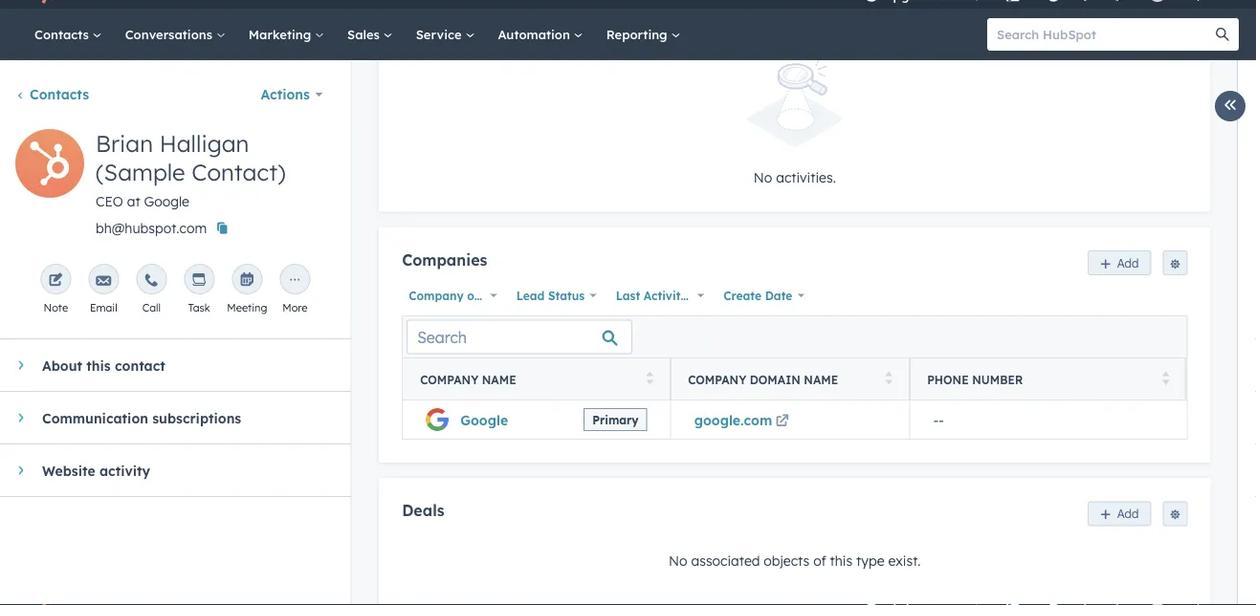 Task type: describe. For each thing, give the bounding box(es) containing it.
no activities.
[[753, 169, 836, 186]]

marketing link
[[237, 9, 336, 60]]

conversations
[[125, 26, 216, 42]]

objects
[[764, 553, 809, 569]]

last activity date
[[616, 289, 718, 303]]

email image
[[96, 274, 111, 289]]

company for company name
[[420, 373, 478, 387]]

add for deals
[[1117, 507, 1139, 522]]

caret image for communication subscriptions
[[19, 412, 23, 424]]

phone number
[[927, 373, 1023, 387]]

more image
[[287, 274, 303, 289]]

1 vertical spatial google
[[460, 412, 508, 429]]

status
[[548, 289, 584, 303]]

add for companies
[[1117, 256, 1139, 270]]

last
[[616, 289, 640, 303]]

(sample
[[96, 158, 185, 187]]

activity
[[99, 462, 150, 479]]

press to sort. element for company name
[[646, 372, 653, 388]]

domain
[[750, 373, 800, 387]]

help button
[[1037, 0, 1070, 9]]

primary
[[592, 413, 638, 427]]

meeting image
[[240, 274, 255, 289]]

notifications image
[[1109, 0, 1126, 4]]

conversations link
[[114, 9, 237, 60]]

1 vertical spatial contacts link
[[15, 86, 89, 103]]

edit button
[[15, 129, 84, 205]]

company owner
[[408, 289, 502, 303]]

meeting
[[227, 301, 267, 315]]

company name
[[420, 373, 516, 387]]

number
[[972, 373, 1023, 387]]

actions button
[[248, 76, 336, 114]]

help image
[[1045, 0, 1062, 4]]

brian
[[96, 129, 153, 158]]

company domain name
[[688, 373, 838, 387]]

reporting link
[[595, 9, 692, 60]]

communication subscriptions button
[[0, 392, 324, 444]]

contact
[[115, 357, 165, 374]]

phone
[[927, 373, 969, 387]]

company for company domain name
[[688, 373, 746, 387]]

about
[[42, 357, 82, 374]]

task image
[[192, 274, 207, 289]]

actions
[[261, 86, 310, 103]]

0 vertical spatial contacts link
[[23, 9, 114, 60]]

about this contact button
[[0, 340, 332, 391]]

of
[[813, 553, 826, 569]]

name
[[804, 373, 838, 387]]

website
[[42, 462, 95, 479]]

settings image
[[1077, 0, 1094, 3]]

2 - from the left
[[938, 412, 944, 429]]

Search HubSpot search field
[[988, 18, 1222, 51]]

company for company owner
[[408, 289, 463, 303]]

no activities. alert
[[402, 60, 1188, 189]]

service link
[[404, 9, 487, 60]]

link opens in a new window image
[[775, 415, 789, 429]]

activities.
[[776, 169, 836, 186]]

sales
[[347, 26, 383, 42]]

settings link
[[1074, 0, 1098, 3]]

website activity
[[42, 462, 150, 479]]

note image
[[48, 274, 63, 289]]

Search search field
[[406, 320, 632, 355]]

communication subscriptions
[[42, 410, 241, 427]]

brian halligan (sample contact) ceo at google
[[96, 129, 286, 210]]

call image
[[144, 274, 159, 289]]

press to sort. image for phone number
[[1162, 372, 1169, 385]]



Task type: locate. For each thing, give the bounding box(es) containing it.
0 horizontal spatial no
[[669, 553, 687, 569]]

press to sort. element for phone number
[[1162, 372, 1169, 388]]

create date
[[723, 289, 792, 303]]

create
[[723, 289, 761, 303]]

date inside 'popup button'
[[765, 289, 792, 303]]

last activity date button
[[609, 283, 718, 308]]

reporting
[[606, 26, 671, 42]]

2 add button from the top
[[1087, 502, 1151, 527]]

no left activities.
[[753, 169, 772, 186]]

name
[[482, 373, 516, 387]]

marketplaces button
[[993, 0, 1033, 9]]

search button
[[1207, 18, 1239, 51]]

company owner button
[[402, 283, 502, 308]]

caret image inside communication subscriptions "dropdown button"
[[19, 412, 23, 424]]

lead status
[[516, 289, 584, 303]]

type
[[856, 553, 884, 569]]

1 add button from the top
[[1087, 251, 1151, 275]]

contacts link down the hubspot link on the left
[[23, 9, 114, 60]]

automation
[[498, 26, 574, 42]]

companies
[[402, 250, 487, 269]]

company down companies
[[408, 289, 463, 303]]

caret image
[[19, 360, 23, 371], [19, 412, 23, 424]]

1 add from the top
[[1117, 256, 1139, 270]]

2 add from the top
[[1117, 507, 1139, 522]]

2 horizontal spatial press to sort. element
[[1162, 372, 1169, 388]]

1 horizontal spatial date
[[765, 289, 792, 303]]

0 vertical spatial google
[[144, 193, 189, 210]]

this right of
[[830, 553, 852, 569]]

google
[[144, 193, 189, 210], [460, 412, 508, 429]]

associated
[[691, 553, 760, 569]]

ceo
[[96, 193, 123, 210]]

date right "create"
[[765, 289, 792, 303]]

press to sort. image
[[885, 372, 893, 385], [1162, 372, 1169, 385]]

1 vertical spatial contacts
[[30, 86, 89, 103]]

0 horizontal spatial this
[[86, 357, 111, 374]]

subscriptions
[[152, 410, 241, 427]]

add button for deals
[[1087, 502, 1151, 527]]

no for no activities.
[[753, 169, 772, 186]]

1 vertical spatial add button
[[1087, 502, 1151, 527]]

no left the associated
[[669, 553, 687, 569]]

-
[[933, 412, 938, 429], [938, 412, 944, 429]]

calling icon image
[[965, 0, 982, 3]]

website activity button
[[0, 445, 332, 497]]

upgrade link
[[852, 0, 949, 9]]

1 horizontal spatial google
[[460, 412, 508, 429]]

0 vertical spatial caret image
[[19, 360, 23, 371]]

menu
[[850, 0, 1234, 9]]

1 vertical spatial this
[[830, 553, 852, 569]]

owner
[[467, 289, 502, 303]]

0 vertical spatial this
[[86, 357, 111, 374]]

company left name
[[420, 373, 478, 387]]

2 date from the left
[[765, 289, 792, 303]]

1 date from the left
[[691, 289, 718, 303]]

1 horizontal spatial press to sort. image
[[1162, 372, 1169, 385]]

press to sort. image for company domain name
[[885, 372, 893, 385]]

call
[[142, 301, 161, 315]]

0 horizontal spatial press to sort. element
[[646, 372, 653, 388]]

contacts link
[[23, 9, 114, 60], [15, 86, 89, 103]]

company
[[408, 289, 463, 303], [420, 373, 478, 387], [688, 373, 746, 387]]

more
[[283, 301, 308, 315]]

halligan
[[160, 129, 249, 158]]

service
[[416, 26, 465, 42]]

google inside brian halligan (sample contact) ceo at google
[[144, 193, 189, 210]]

exist.
[[888, 553, 921, 569]]

upgrade image
[[863, 0, 880, 4]]

deals
[[402, 502, 444, 521]]

google.com link
[[694, 412, 792, 429]]

company up google.com
[[688, 373, 746, 387]]

1 horizontal spatial this
[[830, 553, 852, 569]]

1 - from the left
[[933, 412, 938, 429]]

no associated objects of this type exist.
[[669, 553, 921, 569]]

caret image left about
[[19, 360, 23, 371]]

calling icon button
[[957, 0, 989, 6]]

marketing
[[249, 26, 315, 42]]

no for no associated objects of this type exist.
[[669, 553, 687, 569]]

press to sort. element for company domain name
[[885, 372, 893, 388]]

no
[[753, 169, 772, 186], [669, 553, 687, 569]]

google.com
[[694, 412, 772, 429]]

menu item
[[951, 0, 955, 9]]

date
[[691, 289, 718, 303], [765, 289, 792, 303]]

add button
[[1087, 251, 1151, 275], [1087, 502, 1151, 527]]

press to sort. element
[[646, 372, 653, 388], [885, 372, 893, 388], [1162, 372, 1169, 388]]

contacts link up edit popup button
[[15, 86, 89, 103]]

lead status button
[[509, 283, 601, 308]]

communication
[[42, 410, 148, 427]]

1 horizontal spatial no
[[753, 169, 772, 186]]

at
[[127, 193, 140, 210]]

lead
[[516, 289, 544, 303]]

1 horizontal spatial press to sort. element
[[885, 372, 893, 388]]

press to sort. image
[[646, 372, 653, 385]]

activity
[[643, 289, 687, 303]]

google up bh@hubspot.com
[[144, 193, 189, 210]]

caret image up caret image
[[19, 412, 23, 424]]

0 horizontal spatial date
[[691, 289, 718, 303]]

search image
[[1216, 28, 1230, 41]]

2 press to sort. image from the left
[[1162, 372, 1169, 385]]

1 press to sort. element from the left
[[646, 372, 653, 388]]

1 press to sort. image from the left
[[885, 372, 893, 385]]

1 vertical spatial add
[[1117, 507, 1139, 522]]

google link
[[460, 412, 508, 429]]

2 press to sort. element from the left
[[885, 372, 893, 388]]

1 vertical spatial no
[[669, 553, 687, 569]]

add button for companies
[[1087, 251, 1151, 275]]

hubspot image
[[34, 0, 57, 5]]

0 vertical spatial add
[[1117, 256, 1139, 270]]

3 press to sort. element from the left
[[1162, 372, 1169, 388]]

automation link
[[487, 9, 595, 60]]

contact)
[[192, 158, 286, 187]]

date left "create"
[[691, 289, 718, 303]]

note
[[44, 301, 68, 315]]

caret image inside "about this contact" dropdown button
[[19, 360, 23, 371]]

date inside popup button
[[691, 289, 718, 303]]

0 vertical spatial contacts
[[34, 26, 93, 42]]

marketplaces image
[[1005, 0, 1022, 4]]

caret image for about this contact
[[19, 360, 23, 371]]

this inside dropdown button
[[86, 357, 111, 374]]

bh@hubspot.com
[[96, 220, 207, 237]]

0 vertical spatial add button
[[1087, 251, 1151, 275]]

contacts up edit popup button
[[30, 86, 89, 103]]

2 caret image from the top
[[19, 412, 23, 424]]

this
[[86, 357, 111, 374], [830, 553, 852, 569]]

hubspot link
[[23, 0, 72, 5]]

contacts
[[34, 26, 93, 42], [30, 86, 89, 103]]

task
[[188, 301, 210, 315]]

link opens in a new window image
[[775, 415, 789, 429]]

add
[[1117, 256, 1139, 270], [1117, 507, 1139, 522]]

1 caret image from the top
[[19, 360, 23, 371]]

create date button
[[716, 283, 809, 308]]

0 horizontal spatial google
[[144, 193, 189, 210]]

no inside alert
[[753, 169, 772, 186]]

0 horizontal spatial press to sort. image
[[885, 372, 893, 385]]

0 vertical spatial no
[[753, 169, 772, 186]]

email
[[90, 301, 117, 315]]

1 vertical spatial caret image
[[19, 412, 23, 424]]

notifications button
[[1101, 0, 1134, 9]]

about this contact
[[42, 357, 165, 374]]

company inside popup button
[[408, 289, 463, 303]]

this right about
[[86, 357, 111, 374]]

google down name
[[460, 412, 508, 429]]

--
[[933, 412, 944, 429]]

sales link
[[336, 9, 404, 60]]

caret image
[[19, 465, 23, 477]]

contacts down the hubspot link on the left
[[34, 26, 93, 42]]



Task type: vqa. For each thing, say whether or not it's contained in the screenshot.
& for Privacy
no



